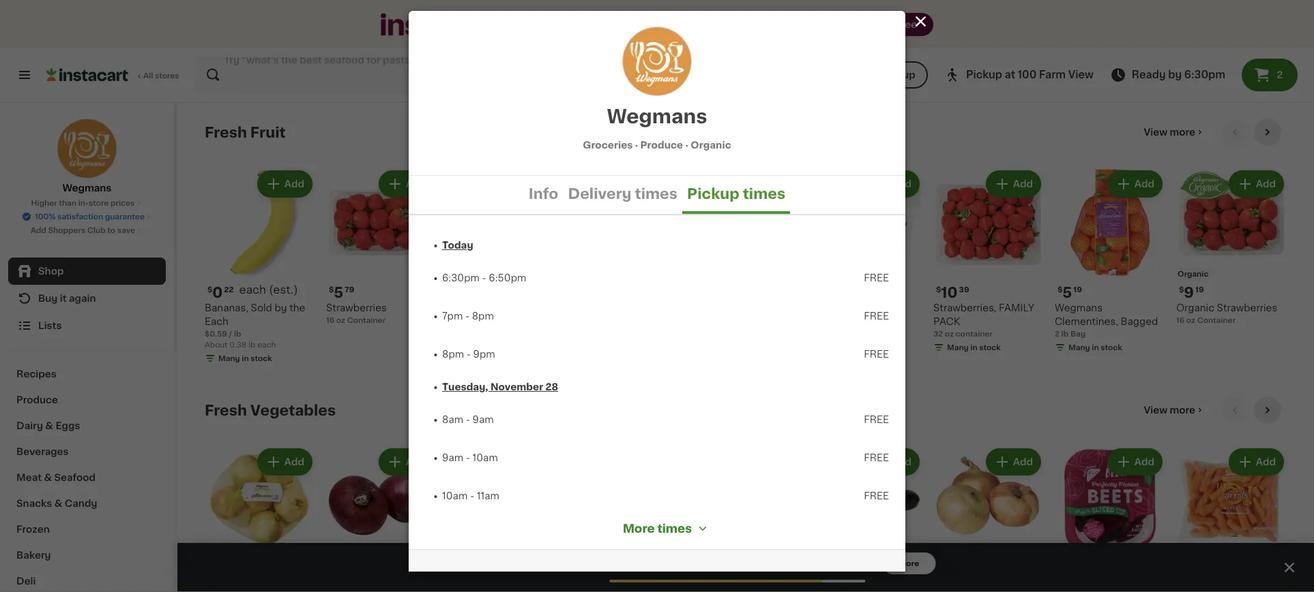 Task type: describe. For each thing, give the bounding box(es) containing it.
- for 8pm
[[467, 350, 471, 360]]

tab list containing info
[[409, 176, 905, 214]]

$0.59
[[205, 331, 227, 338]]

buy it again
[[38, 294, 96, 304]]

produce link
[[8, 388, 166, 413]]

beverages link
[[8, 439, 166, 465]]

again
[[69, 294, 96, 304]]

free for 11am
[[864, 492, 889, 501]]

cucumbers
[[851, 582, 907, 592]]

stock for 10
[[979, 344, 1001, 352]]

shop link
[[8, 258, 166, 285]]

treatment tracker modal dialog
[[177, 544, 1314, 593]]

wegmans red seedless grapes, bagged
[[812, 304, 896, 340]]

organic bananas, bunch
[[448, 304, 532, 327]]

eligible
[[704, 19, 747, 30]]

19 for 5
[[1073, 286, 1082, 294]]

0 horizontal spatial produce
[[16, 396, 58, 405]]

$ for $ 0 22
[[207, 286, 212, 294]]

candy
[[65, 499, 97, 509]]

free for 8pm
[[864, 312, 889, 321]]

sold
[[251, 304, 272, 313]]

add button for wegmans red seedless grapes, bagged
[[866, 172, 918, 197]]

onions,
[[255, 582, 292, 592]]

0 for $ 0 22
[[212, 286, 223, 300]]

49
[[466, 565, 477, 572]]

baby for wegmans baby
[[741, 582, 766, 592]]

earn 5% credit back on every eligible pickup order!
[[528, 19, 830, 30]]

item carousel region containing fresh fruit
[[205, 119, 1287, 386]]

view more button for 1
[[1138, 397, 1210, 424]]

- for 6:30pm
[[482, 274, 486, 283]]

bagged inside wegmans red seedless grapes, bagged
[[812, 331, 849, 340]]

16 inside strawberries 16 oz container
[[326, 317, 334, 324]]

delivery
[[568, 187, 632, 201]]

0 vertical spatial 9am
[[472, 416, 494, 425]]

frozen
[[16, 525, 50, 535]]

strawberries 16 oz container
[[326, 304, 387, 324]]

bag
[[1070, 331, 1086, 338]]

try
[[879, 20, 895, 29]]

add button for strawberries, family pack
[[987, 172, 1040, 197]]

package
[[867, 355, 899, 363]]

10
[[941, 286, 958, 300]]

0 vertical spatial 8pm
[[472, 312, 494, 321]]

dairy & eggs link
[[8, 413, 166, 439]]

$6.24 per package (estimated) element
[[812, 284, 922, 302]]

each
[[205, 317, 228, 327]]

onions for each (est.)
[[348, 582, 382, 592]]

7pm - 8pm
[[442, 312, 494, 321]]

add shoppers club to save
[[31, 227, 135, 234]]

19 for 1
[[949, 565, 957, 572]]

add button for strawberries
[[380, 172, 433, 197]]

9am - 10am
[[442, 454, 498, 463]]

back
[[617, 19, 646, 30]]

container inside organic strawberries 16 oz container
[[1197, 317, 1236, 324]]

organic inside organic bananas, bunch
[[448, 304, 486, 313]]

guarantee
[[105, 213, 145, 221]]

add button for bananas, sold by the each
[[258, 172, 311, 197]]

to
[[107, 227, 115, 234]]

baby for wegmans baby cut
[[1226, 582, 1251, 592]]

more for more times 
[[623, 524, 655, 535]]

credit
[[579, 19, 614, 30]]

bananas, inside organic bananas, bunch
[[488, 304, 532, 313]]

8am - 9am
[[442, 416, 494, 425]]

wegmans baby cut button
[[1176, 446, 1287, 593]]

grapes,
[[858, 317, 896, 327]]

view for 10
[[1144, 128, 1167, 137]]

ready by 6:30pm
[[1132, 70, 1225, 80]]

1 vertical spatial /
[[862, 355, 865, 363]]

snacks & candy
[[16, 499, 97, 509]]

strawberries inside organic strawberries 16 oz container
[[1217, 304, 1277, 313]]

organic strawberries 16 oz container
[[1176, 304, 1277, 324]]

today
[[442, 241, 473, 250]]

wegmans inside wegmans baby cut
[[1176, 582, 1224, 592]]

about inside "bananas, sold by the each $0.59 / lb about 0.38 lb each"
[[205, 341, 228, 349]]

pickup times tab
[[682, 176, 790, 214]]

11am
[[477, 492, 499, 501]]

9pm
[[473, 350, 495, 360]]

fruit
[[250, 125, 286, 140]]

wegmans up groceries · produce · organic
[[607, 107, 707, 126]]

more for more
[[899, 561, 919, 568]]

fresh fruit
[[205, 125, 286, 140]]

$ 0 22
[[207, 286, 234, 300]]

free for 9am
[[864, 416, 889, 425]]

free for 9pm
[[864, 350, 889, 360]]

shop
[[38, 267, 64, 276]]

0 horizontal spatial red
[[326, 582, 346, 592]]

in for 10
[[970, 344, 977, 352]]

times for more
[[657, 524, 692, 535]]

$ for $ 5 79
[[329, 286, 334, 294]]


[[697, 524, 708, 535]]

free for 10am
[[864, 454, 889, 463]]

0 vertical spatial view
[[1068, 70, 1094, 80]]

2 · from the left
[[685, 140, 688, 150]]

times for pickup
[[743, 187, 785, 201]]

oz inside organic strawberries 16 oz container
[[1186, 317, 1195, 324]]

7pm
[[442, 312, 463, 321]]

farm
[[1039, 70, 1066, 80]]

buy it again link
[[8, 285, 166, 312]]

& for snacks
[[54, 499, 62, 509]]

0.38
[[229, 341, 247, 349]]

0 for $ 0 79
[[820, 564, 830, 578]]

add button for sweet onions
[[987, 450, 1040, 475]]

wegmans baby cut
[[1176, 582, 1271, 593]]

$ for $ 0 79
[[815, 565, 820, 572]]

0 horizontal spatial 2
[[698, 564, 707, 578]]

& for dairy
[[45, 422, 53, 431]]

lb inside wegmans clementines, bagged 2 lb bag
[[1061, 331, 1069, 338]]

view more button for 10
[[1138, 119, 1210, 146]]

- for 8am
[[466, 416, 470, 425]]

about 2.16 lb / package
[[812, 355, 899, 363]]

many for 10
[[947, 344, 969, 352]]

39
[[959, 286, 969, 294]]

wegmans inside wegmans red seedless grapes, bagged
[[812, 304, 860, 313]]

all stores link
[[46, 56, 180, 94]]

product group containing 1
[[933, 446, 1044, 593]]

$1.19 element
[[1176, 562, 1287, 580]]

sweet onions
[[933, 582, 1000, 592]]

more times 
[[623, 524, 708, 535]]

$ 4 99
[[572, 564, 599, 578]]

wegmans link
[[57, 119, 117, 195]]

times for delivery
[[635, 187, 678, 201]]

organic up pickup times
[[691, 140, 731, 150]]

deli link
[[8, 569, 166, 593]]

0 horizontal spatial stock
[[251, 355, 272, 363]]

stores
[[155, 72, 179, 79]]

9
[[1184, 286, 1194, 300]]

$ for $ 4 99
[[572, 565, 577, 572]]

6:30pm - 6:50pm
[[442, 274, 526, 283]]

groceries
[[583, 140, 633, 150]]

(est.) inside $0.22 each (estimated) element
[[269, 285, 298, 295]]

1 vertical spatial 8pm
[[442, 350, 464, 360]]

add button for seeded cucumbers
[[866, 450, 918, 475]]

red inside wegmans red seedless grapes, bagged
[[862, 304, 881, 313]]

bakery link
[[8, 543, 166, 569]]

$ for $ 1 19
[[936, 565, 941, 572]]

$ 10 39
[[936, 286, 969, 300]]

wegmans inside wegmans clementines, bagged 2 lb bag
[[1055, 304, 1103, 313]]

$ 1 19
[[936, 564, 957, 578]]

28
[[545, 383, 558, 392]]

0 horizontal spatial 9am
[[442, 454, 463, 463]]

cut
[[1254, 582, 1271, 592]]

$ for $ 2 29
[[693, 565, 698, 572]]

8am
[[442, 416, 463, 425]]

delivery times
[[568, 187, 678, 201]]

dip,
[[658, 582, 677, 592]]

club
[[87, 227, 106, 234]]

6:50pm
[[489, 274, 526, 283]]

snacks & candy link
[[8, 491, 166, 517]]

22
[[224, 286, 234, 294]]

pickup
[[750, 19, 791, 30]]

0 horizontal spatial in
[[242, 355, 249, 363]]

stock for 5
[[1101, 344, 1122, 352]]

/ inside "bananas, sold by the each $0.59 / lb about 0.38 lb each"
[[229, 331, 232, 338]]

add button for organic strawberries
[[1230, 172, 1283, 197]]

100% satisfaction guarantee
[[35, 213, 145, 221]]

- for 9am
[[466, 454, 470, 463]]



Task type: locate. For each thing, give the bounding box(es) containing it.
many down 0.38
[[218, 355, 240, 363]]

1 horizontal spatial 2
[[1055, 331, 1060, 338]]

1 horizontal spatial by
[[1168, 70, 1182, 80]]

by inside ready by 6:30pm link
[[1168, 70, 1182, 80]]

item carousel region containing fresh vegetables
[[205, 397, 1287, 593]]

0 vertical spatial /
[[229, 331, 232, 338]]

$ inside $ 9 19
[[1179, 286, 1184, 294]]

lb right 0.38
[[249, 341, 255, 349]]

0 vertical spatial 79
[[345, 286, 354, 294]]

29
[[709, 565, 719, 572]]

0 horizontal spatial 5
[[334, 286, 343, 300]]

street
[[601, 582, 630, 592]]

in down 0.38
[[242, 355, 249, 363]]

pickup at 100 farm view
[[966, 70, 1094, 80]]

meat
[[16, 474, 42, 483]]

strawberries,
[[933, 304, 996, 313]]

2 vertical spatial &
[[54, 499, 62, 509]]

- left 6:50pm
[[482, 274, 486, 283]]

$ inside the '$ 0 79'
[[815, 565, 820, 572]]

stock down wegmans clementines, bagged 2 lb bag
[[1101, 344, 1122, 352]]

many in stock down container
[[947, 344, 1001, 352]]

$ inside $ 5 79
[[329, 286, 334, 294]]

times
[[635, 187, 678, 201], [743, 187, 785, 201], [657, 524, 692, 535]]

1 bananas, from the left
[[205, 304, 248, 313]]

wegmans left onions,
[[205, 582, 252, 592]]

wegmans
[[607, 107, 707, 126], [62, 184, 112, 193], [812, 304, 860, 313], [1055, 304, 1103, 313], [205, 582, 252, 592], [448, 582, 495, 592], [690, 582, 738, 592], [1176, 582, 1224, 592]]

2 inside button
[[1277, 70, 1283, 80]]

$ up strawberries 16 oz container
[[329, 286, 334, 294]]

lists
[[38, 321, 62, 331]]

1 vertical spatial more
[[1170, 406, 1195, 416]]

meat & seafood link
[[8, 465, 166, 491]]

$ for $ 5 19
[[1058, 286, 1063, 294]]

2.16
[[837, 355, 851, 363]]

about
[[205, 341, 228, 349], [812, 355, 835, 363]]

$ inside $ 3 49
[[450, 565, 455, 572]]

& left eggs
[[45, 422, 53, 431]]

each (est.) up sold
[[239, 285, 298, 295]]

1 strawberries from the left
[[326, 304, 387, 313]]

0 horizontal spatial baby
[[741, 582, 766, 592]]

free for 6:50pm
[[864, 274, 889, 283]]

by inside "bananas, sold by the each $0.59 / lb about 0.38 lb each"
[[275, 304, 287, 313]]

1 vertical spatial wegmans logo image
[[57, 119, 117, 179]]

view more for 1
[[1144, 406, 1195, 416]]

all stores
[[143, 72, 179, 79]]

2 view more button from the top
[[1138, 397, 1210, 424]]

wegmans down the "$ 2 29"
[[690, 582, 738, 592]]

1 vertical spatial &
[[44, 474, 52, 483]]

add button
[[258, 172, 311, 197], [380, 172, 433, 197], [501, 172, 554, 197], [866, 172, 918, 197], [987, 172, 1040, 197], [1109, 172, 1161, 197], [1230, 172, 1283, 197], [258, 450, 311, 475], [380, 450, 433, 475], [866, 450, 918, 475], [987, 450, 1040, 475], [1109, 450, 1161, 475], [1230, 450, 1283, 475]]

product group containing 3
[[448, 446, 558, 593]]

9am right 8am
[[472, 416, 494, 425]]

add button for organic bananas, bunch
[[501, 172, 554, 197]]

vegetables
[[250, 404, 336, 418]]

16 down $ 5 79
[[326, 317, 334, 324]]

than
[[59, 200, 76, 207]]

pickup inside tab
[[687, 187, 739, 201]]

1 vertical spatial view more
[[1144, 406, 1195, 416]]

2 horizontal spatial 19
[[1195, 286, 1204, 294]]

0 vertical spatial bagged
[[1121, 317, 1158, 327]]

each up red onions
[[357, 563, 384, 574]]

1 horizontal spatial 8pm
[[472, 312, 494, 321]]

0 vertical spatial wegmans logo image
[[623, 27, 691, 96]]

pickup button
[[848, 61, 928, 89]]

bananas,
[[205, 304, 248, 313], [488, 304, 532, 313]]

1 16 from the left
[[326, 317, 334, 324]]

0 up seeded
[[820, 564, 830, 578]]

(est.) down 6:50pm
[[508, 285, 537, 295]]

product group
[[205, 168, 315, 367], [326, 168, 437, 326], [448, 168, 558, 351], [569, 168, 680, 343], [690, 168, 801, 332], [812, 168, 922, 381], [933, 168, 1044, 356], [1055, 168, 1165, 356], [1176, 168, 1287, 326], [205, 446, 315, 593], [326, 446, 437, 593], [448, 446, 558, 593], [812, 446, 922, 593], [933, 446, 1044, 593], [1055, 446, 1165, 593], [1176, 446, 1287, 593]]

wegmans inside wegmans potatoes,
[[448, 582, 495, 592]]

ready
[[1132, 70, 1166, 80]]

1 more from the top
[[1170, 128, 1195, 137]]

love
[[1055, 582, 1078, 592]]

wegmans up the 'seedless'
[[812, 304, 860, 313]]

1 horizontal spatial 5
[[1063, 286, 1072, 300]]

0 vertical spatial &
[[45, 422, 53, 431]]

buy
[[38, 294, 58, 304]]

2 horizontal spatial stock
[[1101, 344, 1122, 352]]

2 container from the left
[[1197, 317, 1236, 324]]

0 horizontal spatial wegmans logo image
[[57, 119, 117, 179]]

1 horizontal spatial in
[[970, 344, 977, 352]]

each (est.) up red onions
[[357, 563, 416, 574]]

baby inside wegmans baby
[[741, 582, 766, 592]]

fresh left fruit at the top of page
[[205, 125, 247, 140]]

1 vertical spatial 9am
[[442, 454, 463, 463]]

add button for red onions
[[380, 450, 433, 475]]

$ left 49
[[450, 565, 455, 572]]

6:30pm down today
[[442, 274, 480, 283]]

wegmans baby
[[690, 582, 766, 593]]

many in stock for 5
[[1068, 344, 1122, 352]]

1 horizontal spatial red
[[862, 304, 881, 313]]

$ for $ 9 19
[[1179, 286, 1184, 294]]

/ left package
[[862, 355, 865, 363]]

1
[[941, 564, 947, 578]]

1 horizontal spatial 6:30pm
[[1184, 70, 1225, 80]]

(est.) up the
[[269, 285, 298, 295]]

product group containing 10
[[933, 168, 1044, 356]]

0 horizontal spatial many in stock
[[218, 355, 272, 363]]

5%
[[558, 19, 576, 30]]

each right 0.38
[[257, 341, 276, 349]]

organic inside organic strawberries 16 oz container
[[1176, 304, 1214, 313]]

fresh for fresh fruit
[[205, 125, 247, 140]]

2 fresh from the top
[[205, 404, 247, 418]]

1 horizontal spatial 0
[[820, 564, 830, 578]]

product group containing 9
[[1176, 168, 1287, 326]]

0 horizontal spatial 8pm
[[442, 350, 464, 360]]

8pm right "7pm" on the bottom left
[[472, 312, 494, 321]]

more up "corn"
[[623, 524, 655, 535]]

ready by 6:30pm link
[[1110, 67, 1225, 83]]

5 free from the top
[[864, 454, 889, 463]]

wegmans potatoes,
[[448, 582, 543, 593]]

(est.) left 3
[[387, 563, 416, 574]]

$0.22 each (estimated) element
[[205, 284, 315, 302]]

more left 1
[[899, 561, 919, 568]]

seeded cucumbers
[[812, 582, 907, 592]]

0 horizontal spatial onions
[[348, 582, 382, 592]]

bagged down the 'seedless'
[[812, 331, 849, 340]]

1 horizontal spatial produce
[[640, 140, 683, 150]]

6:30pm
[[1184, 70, 1225, 80], [442, 274, 480, 283]]

1 vertical spatial 2
[[1055, 331, 1060, 338]]

3 free from the top
[[864, 350, 889, 360]]

0 vertical spatial more
[[1170, 128, 1195, 137]]

$ inside $ 4 99
[[572, 565, 577, 572]]

0 horizontal spatial pickup
[[687, 187, 739, 201]]

by right ready at right top
[[1168, 70, 1182, 80]]

$ inside $ 1 19
[[936, 565, 941, 572]]

2 vertical spatial view
[[1144, 406, 1167, 416]]

higher than in-store prices link
[[31, 198, 143, 209]]

1 vertical spatial view more button
[[1138, 397, 1210, 424]]

2 horizontal spatial each (est.)
[[478, 285, 537, 295]]

all
[[143, 72, 153, 79]]

1 vertical spatial 0
[[820, 564, 830, 578]]

- right "7pm" on the bottom left
[[465, 312, 470, 321]]

0 horizontal spatial bananas,
[[205, 304, 248, 313]]

times inside more times 
[[657, 524, 692, 535]]

it
[[60, 294, 67, 304]]

wegmans down $1.19 element
[[1176, 582, 1224, 592]]

$ for $ 3 49
[[450, 565, 455, 572]]

0 vertical spatial view more
[[1144, 128, 1195, 137]]

every
[[667, 19, 701, 30]]

0 horizontal spatial about
[[205, 341, 228, 349]]

more inside button
[[899, 561, 919, 568]]

produce right groceries
[[640, 140, 683, 150]]

19 inside $ 5 19
[[1073, 286, 1082, 294]]

container
[[347, 317, 386, 324], [1197, 317, 1236, 324]]

0 horizontal spatial ·
[[635, 140, 638, 150]]

$ up organic strawberries 16 oz container
[[1179, 286, 1184, 294]]

0 horizontal spatial 10am
[[442, 492, 468, 501]]

1 · from the left
[[635, 140, 638, 150]]

1 horizontal spatial each (est.)
[[357, 563, 416, 574]]

$ up seeded
[[815, 565, 820, 572]]

$ 5 79
[[329, 286, 354, 300]]

0 vertical spatial 10am
[[472, 454, 498, 463]]

$ inside $ 5 19
[[1058, 286, 1063, 294]]

delivery times tab
[[563, 176, 682, 214]]

0 horizontal spatial 79
[[345, 286, 354, 294]]

0 horizontal spatial bagged
[[812, 331, 849, 340]]

2 horizontal spatial 2
[[1277, 70, 1283, 80]]

6:30pm inside ready by 6:30pm link
[[1184, 70, 1225, 80]]

5 for wegmans clementines, bagged
[[1063, 286, 1072, 300]]

fresh for fresh vegetables
[[205, 404, 247, 418]]

2 5 from the left
[[1063, 286, 1072, 300]]

6:30pm right ready at right top
[[1184, 70, 1225, 80]]

0 vertical spatial item carousel region
[[205, 119, 1287, 386]]

1 free from the top
[[864, 274, 889, 283]]

stock down "bananas, sold by the each $0.59 / lb about 0.38 lb each"
[[251, 355, 272, 363]]

2 baby from the left
[[1226, 582, 1251, 592]]

1 vertical spatial view
[[1144, 128, 1167, 137]]

organic up $ 9 19
[[1178, 271, 1209, 278]]

1 horizontal spatial (est.)
[[387, 563, 416, 574]]

2 inside wegmans clementines, bagged 2 lb bag
[[1055, 331, 1060, 338]]

pickup at 100 farm view button
[[944, 56, 1094, 94]]

1 horizontal spatial ·
[[685, 140, 688, 150]]

79 inside the '$ 0 79'
[[831, 565, 841, 572]]

2 16 from the left
[[1176, 317, 1185, 324]]

$ up the sweet
[[936, 565, 941, 572]]

0 vertical spatial view more button
[[1138, 119, 1210, 146]]

pickup for pickup
[[882, 70, 916, 80]]

1 horizontal spatial many in stock
[[947, 344, 1001, 352]]

oz down $ 5 79
[[336, 317, 345, 324]]

1 vertical spatial by
[[275, 304, 287, 313]]

4 free from the top
[[864, 416, 889, 425]]

$ 0 79
[[815, 564, 841, 578]]

1 horizontal spatial stock
[[979, 344, 1001, 352]]

on
[[649, 19, 664, 30]]

1 container from the left
[[347, 317, 386, 324]]

0 horizontal spatial container
[[347, 317, 386, 324]]

1 baby from the left
[[741, 582, 766, 592]]

earn
[[528, 19, 555, 30]]

1 horizontal spatial 19
[[1073, 286, 1082, 294]]

wegmans inside wegmans baby
[[690, 582, 738, 592]]

1 horizontal spatial about
[[812, 355, 835, 363]]

more button
[[882, 553, 936, 575]]

organic down today
[[449, 271, 480, 278]]

0 horizontal spatial by
[[275, 304, 287, 313]]

6 free from the top
[[864, 492, 889, 501]]

79 for 0
[[831, 565, 841, 572]]

0 horizontal spatial many
[[218, 355, 240, 363]]

1 vertical spatial 79
[[831, 565, 841, 572]]

wegmans onions,
[[205, 582, 292, 593]]

many down container
[[947, 344, 969, 352]]

pickup for pickup at 100 farm view
[[966, 70, 1002, 80]]

0 vertical spatial produce
[[640, 140, 683, 150]]

in down clementines,
[[1092, 344, 1099, 352]]

more inside more times 
[[623, 524, 655, 535]]

2 horizontal spatial (est.)
[[508, 285, 537, 295]]

about down $0.59
[[205, 341, 228, 349]]

19
[[1073, 286, 1082, 294], [1195, 286, 1204, 294], [949, 565, 957, 572]]

each (est.) inside $0.22 each (estimated) element
[[239, 285, 298, 295]]

0 vertical spatial about
[[205, 341, 228, 349]]

many
[[947, 344, 969, 352], [1068, 344, 1090, 352], [218, 355, 240, 363]]

rojo's
[[569, 582, 598, 592]]

in down container
[[970, 344, 977, 352]]

red right onions,
[[326, 582, 346, 592]]

2 onions from the left
[[966, 582, 1000, 592]]

organic up bunch on the left bottom of the page
[[448, 304, 486, 313]]

info tab
[[524, 176, 563, 214]]

1 horizontal spatial wegmans logo image
[[623, 27, 691, 96]]

wegmans logo image
[[623, 27, 691, 96], [57, 119, 117, 179]]

family
[[999, 304, 1034, 313]]

bagged right clementines,
[[1121, 317, 1158, 327]]

bagged inside wegmans clementines, bagged 2 lb bag
[[1121, 317, 1158, 327]]

november
[[491, 383, 543, 392]]

wegmans down $ 3 49
[[448, 582, 495, 592]]

/ up 0.38
[[229, 331, 232, 338]]

79 up strawberries 16 oz container
[[345, 286, 354, 294]]

close modal image
[[912, 13, 929, 30]]

1 vertical spatial 10am
[[442, 492, 468, 501]]

0 vertical spatial more
[[623, 524, 655, 535]]

$ for $ 10 39
[[936, 286, 941, 294]]

many in stock down bag
[[1068, 344, 1122, 352]]

about left 2.16
[[812, 355, 835, 363]]

1 horizontal spatial strawberries
[[1217, 304, 1277, 313]]

1 vertical spatial bagged
[[812, 331, 849, 340]]

organic down $ 9 19
[[1176, 304, 1214, 313]]

19 right 9
[[1195, 286, 1204, 294]]

oz down $ 9 19
[[1186, 317, 1195, 324]]

pickup for pickup times
[[687, 187, 739, 201]]

19 right 1
[[949, 565, 957, 572]]

$ left 39 at the right
[[936, 286, 941, 294]]

container down $ 9 19
[[1197, 317, 1236, 324]]

the
[[289, 304, 305, 313]]

onions
[[348, 582, 382, 592], [966, 582, 1000, 592]]

baby inside wegmans baby cut
[[1226, 582, 1251, 592]]

- for 7pm
[[465, 312, 470, 321]]

0 vertical spatial 2
[[1277, 70, 1283, 80]]

5 up clementines,
[[1063, 286, 1072, 300]]

wegmans up clementines,
[[1055, 304, 1103, 313]]

10am left '11am'
[[442, 492, 468, 501]]

1 vertical spatial fresh
[[205, 404, 247, 418]]

main content containing fresh fruit
[[177, 102, 1314, 593]]

$ left 99
[[572, 565, 577, 572]]

each down 6:30pm - 6:50pm
[[478, 285, 505, 295]]

5 up strawberries 16 oz container
[[334, 286, 343, 300]]

add button for wegmans baby cut
[[1230, 450, 1283, 475]]

8pm
[[472, 312, 494, 321], [442, 350, 464, 360]]

sweet
[[933, 582, 963, 592]]

0 horizontal spatial 6:30pm
[[442, 274, 480, 283]]

0 horizontal spatial 19
[[949, 565, 957, 572]]

save
[[117, 227, 135, 234]]

$ inside $ 0 22
[[207, 286, 212, 294]]

bananas, sold by the each $0.59 / lb about 0.38 lb each
[[205, 304, 305, 349]]

1 fresh from the top
[[205, 125, 247, 140]]

beets
[[1080, 582, 1108, 592]]

more for 10
[[1170, 128, 1195, 137]]

pickup inside popup button
[[966, 70, 1002, 80]]

9am down 8am
[[442, 454, 463, 463]]

0 horizontal spatial (est.)
[[269, 285, 298, 295]]

2 free from the top
[[864, 312, 889, 321]]

try free
[[879, 20, 917, 29]]

79
[[345, 286, 354, 294], [831, 565, 841, 572]]

in for 5
[[1092, 344, 1099, 352]]

pack
[[933, 317, 960, 327]]

$ left 22
[[207, 286, 212, 294]]

- down the 8am - 9am
[[466, 454, 470, 463]]

onions for $
[[966, 582, 1000, 592]]

1 horizontal spatial 79
[[831, 565, 841, 572]]

strawberries, family pack 32 oz container
[[933, 304, 1034, 338]]

beverages
[[16, 448, 69, 457]]

recipes link
[[8, 362, 166, 388]]

pickup inside button
[[882, 70, 916, 80]]

4
[[577, 564, 587, 578]]

container inside strawberries 16 oz container
[[347, 317, 386, 324]]

1 horizontal spatial baby
[[1226, 582, 1251, 592]]

free
[[897, 20, 917, 29]]

1 item carousel region from the top
[[205, 119, 1287, 386]]

2 horizontal spatial oz
[[1186, 317, 1195, 324]]

bananas, down 6:50pm
[[488, 304, 532, 313]]

1 horizontal spatial 10am
[[472, 454, 498, 463]]

container down $ 5 79
[[347, 317, 386, 324]]

·
[[635, 140, 638, 150], [685, 140, 688, 150]]

main content
[[177, 102, 1314, 593]]

potatoes,
[[498, 582, 543, 592]]

lb left bag
[[1061, 331, 1069, 338]]

lb up 0.38
[[234, 331, 241, 338]]

pickup
[[966, 70, 1002, 80], [882, 70, 916, 80], [687, 187, 739, 201]]

1 vertical spatial 6:30pm
[[442, 274, 480, 283]]

5 for strawberries
[[334, 286, 343, 300]]

stock down container
[[979, 344, 1001, 352]]

2 strawberries from the left
[[1217, 304, 1277, 313]]

tuesday, november 28
[[442, 383, 558, 392]]

view for 1
[[1144, 406, 1167, 416]]

instacart logo image
[[46, 67, 128, 83]]

red up grapes,
[[862, 304, 881, 313]]

oz inside strawberries 16 oz container
[[336, 317, 345, 324]]

2 vertical spatial 2
[[698, 564, 707, 578]]

seafood
[[54, 474, 96, 483]]

many for 5
[[1068, 344, 1090, 352]]

wegmans up higher than in-store prices link
[[62, 184, 112, 193]]

lb right 2.16
[[853, 355, 860, 363]]

wegmans clementines, bagged 2 lb bag
[[1055, 304, 1158, 338]]

$ up clementines,
[[1058, 286, 1063, 294]]

0 vertical spatial by
[[1168, 70, 1182, 80]]

1 vertical spatial item carousel region
[[205, 397, 1287, 593]]

$ inside "$ 10 39"
[[936, 286, 941, 294]]

more for 1
[[1170, 406, 1195, 416]]

1 horizontal spatial container
[[1197, 317, 1236, 324]]

by left the
[[275, 304, 287, 313]]

0 horizontal spatial oz
[[336, 317, 345, 324]]

$ left "29"
[[693, 565, 698, 572]]

express icon image
[[381, 13, 517, 36]]

meat & seafood
[[16, 474, 96, 483]]

view more for 10
[[1144, 128, 1195, 137]]

2 horizontal spatial many
[[1068, 344, 1090, 352]]

fresh down 0.38
[[205, 404, 247, 418]]

item carousel region
[[205, 119, 1287, 386], [205, 397, 1287, 593]]

- right 8am
[[466, 416, 470, 425]]

2 bananas, from the left
[[488, 304, 532, 313]]

& for meat
[[44, 474, 52, 483]]

bananas, inside "bananas, sold by the each $0.59 / lb about 0.38 lb each"
[[205, 304, 248, 313]]

19 up clementines,
[[1073, 286, 1082, 294]]

2 view more from the top
[[1144, 406, 1195, 416]]

79 up seeded
[[831, 565, 841, 572]]

many in stock down 0.38
[[218, 355, 272, 363]]

0 vertical spatial 6:30pm
[[1184, 70, 1225, 80]]

- left '11am'
[[470, 492, 474, 501]]

1 horizontal spatial pickup
[[882, 70, 916, 80]]

19 inside $ 1 19
[[949, 565, 957, 572]]

& right meat
[[44, 474, 52, 483]]

frozen link
[[8, 517, 166, 543]]

- for 10am
[[470, 492, 474, 501]]

79 inside $ 5 79
[[345, 286, 354, 294]]

1 horizontal spatial onions
[[966, 582, 1000, 592]]

16 inside organic strawberries 16 oz container
[[1176, 317, 1185, 324]]

1 onions from the left
[[348, 582, 382, 592]]

1 horizontal spatial bananas,
[[488, 304, 532, 313]]

1 5 from the left
[[334, 286, 343, 300]]

wegmans inside wegmans onions,
[[205, 582, 252, 592]]

1 view more from the top
[[1144, 128, 1195, 137]]

None search field
[[195, 56, 722, 94]]

0 horizontal spatial each (est.)
[[239, 285, 298, 295]]

add button for wegmans clementines, bagged
[[1109, 172, 1161, 197]]

tab list
[[409, 176, 905, 214]]

many down bag
[[1068, 344, 1090, 352]]

1 vertical spatial about
[[812, 355, 835, 363]]

produce down "recipes"
[[16, 396, 58, 405]]

1 vertical spatial more
[[899, 561, 919, 568]]

each up sold
[[239, 285, 266, 295]]

red
[[862, 304, 881, 313], [326, 582, 346, 592]]

oz right 32
[[945, 331, 954, 338]]

more
[[623, 524, 655, 535], [899, 561, 919, 568]]

produce
[[640, 140, 683, 150], [16, 396, 58, 405]]

10am up '11am'
[[472, 454, 498, 463]]

100%
[[35, 213, 56, 221]]

$ inside the "$ 2 29"
[[693, 565, 698, 572]]

16 down 9
[[1176, 317, 1185, 324]]

8pm left 9pm
[[442, 350, 464, 360]]

& left candy
[[54, 499, 62, 509]]

79 for 5
[[345, 286, 354, 294]]

by
[[1168, 70, 1182, 80], [275, 304, 287, 313]]

0 horizontal spatial 16
[[326, 317, 334, 324]]

16
[[326, 317, 334, 324], [1176, 317, 1185, 324]]

bananas, down $ 0 22
[[205, 304, 248, 313]]

- left 9pm
[[467, 350, 471, 360]]

2 item carousel region from the top
[[205, 397, 1287, 593]]

19 inside $ 9 19
[[1195, 286, 1204, 294]]

0 vertical spatial fresh
[[205, 125, 247, 140]]

many in stock for 10
[[947, 344, 1001, 352]]

2 more from the top
[[1170, 406, 1195, 416]]

19 for 9
[[1195, 286, 1204, 294]]

0 left 22
[[212, 286, 223, 300]]

dairy & eggs
[[16, 422, 80, 431]]

pickup times
[[687, 187, 785, 201]]

groceries · produce · organic
[[583, 140, 731, 150]]

1 view more button from the top
[[1138, 119, 1210, 146]]

each inside "bananas, sold by the each $0.59 / lb about 0.38 lb each"
[[257, 341, 276, 349]]

each (est.) down 6:50pm
[[478, 285, 537, 295]]

oz inside strawberries, family pack 32 oz container
[[945, 331, 954, 338]]

higher than in-store prices
[[31, 200, 135, 207]]



Task type: vqa. For each thing, say whether or not it's contained in the screenshot.
4 the stock
no



